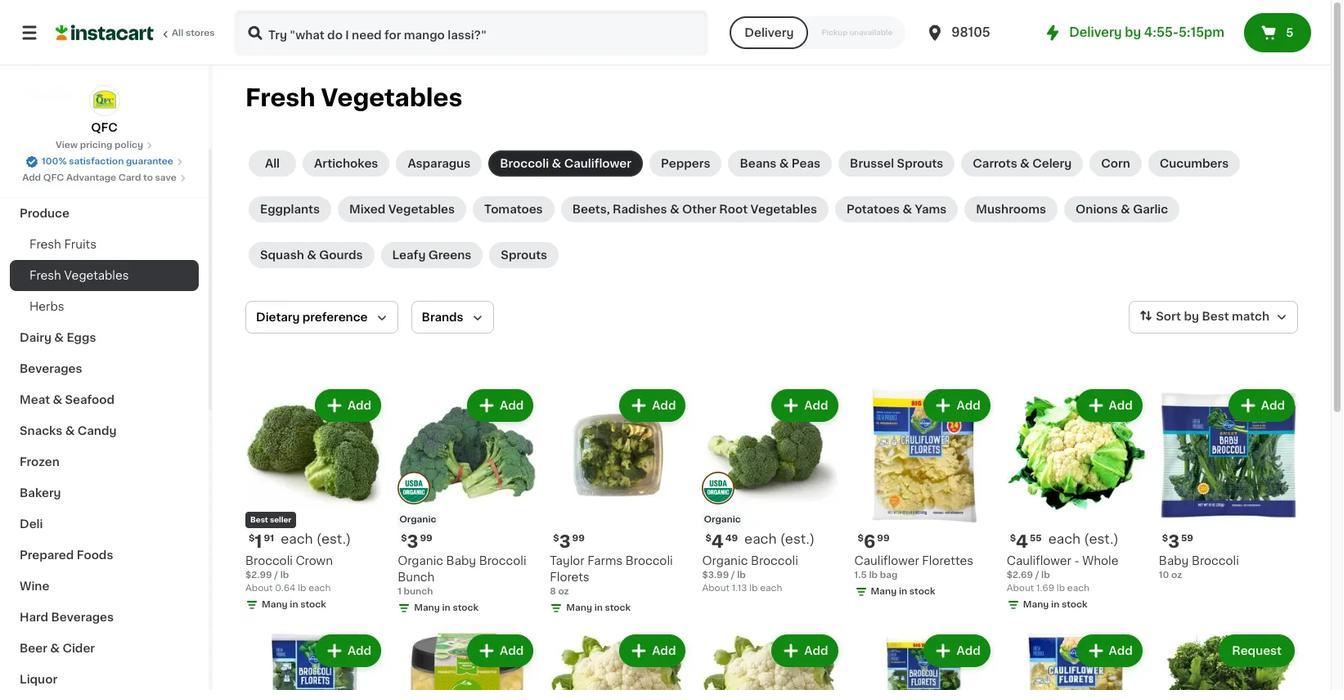 Task type: locate. For each thing, give the bounding box(es) containing it.
baby
[[446, 556, 476, 567], [1159, 556, 1189, 567]]

& for snacks & candy
[[65, 425, 75, 437]]

eggs
[[67, 332, 96, 344]]

0 horizontal spatial 3
[[407, 534, 418, 551]]

stock
[[910, 588, 935, 596], [300, 601, 326, 610], [1062, 601, 1088, 610], [453, 604, 479, 613], [605, 604, 631, 613]]

3 up the bunch
[[407, 534, 418, 551]]

/ up 1.69 at right bottom
[[1035, 571, 1039, 580]]

1 horizontal spatial /
[[731, 571, 735, 580]]

broccoli inside organic broccoli $3.99 / lb about 1.13 lb each
[[751, 556, 798, 567]]

item badge image
[[398, 472, 430, 505], [702, 472, 735, 505]]

broccoli inside 'broccoli crown $2.99 / lb about 0.64 lb each'
[[245, 556, 293, 567]]

(est.) inside $4.55 each (estimated) 'element'
[[1084, 533, 1119, 546]]

/ for organic
[[731, 571, 735, 580]]

1 horizontal spatial $ 3 99
[[553, 534, 585, 551]]

2 horizontal spatial each (est.)
[[1048, 533, 1119, 546]]

request
[[1232, 646, 1282, 657]]

best for best seller
[[250, 516, 268, 524]]

cauliflower for whole
[[1007, 556, 1072, 567]]

corn link
[[1090, 151, 1142, 177]]

dietary preference button
[[245, 301, 398, 334]]

(est.) up the whole
[[1084, 533, 1119, 546]]

& for potatoes & yams
[[903, 204, 912, 215]]

/ inside organic broccoli $3.99 / lb about 1.13 lb each
[[731, 571, 735, 580]]

many in stock down 1.69 at right bottom
[[1023, 601, 1088, 610]]

broccoli up the tomatoes on the top of the page
[[500, 158, 549, 169]]

lb right 1.5
[[869, 571, 878, 580]]

1 vertical spatial qfc
[[43, 173, 64, 182]]

vegetables up the artichokes
[[321, 86, 462, 110]]

2 horizontal spatial 3
[[1168, 534, 1180, 551]]

1 horizontal spatial all
[[265, 158, 280, 169]]

2 3 from the left
[[559, 534, 571, 551]]

0 horizontal spatial item badge image
[[398, 472, 430, 505]]

$
[[249, 534, 255, 543], [401, 534, 407, 543], [553, 534, 559, 543], [706, 534, 712, 543], [858, 534, 864, 543], [1010, 534, 1016, 543], [1162, 534, 1168, 543]]

3
[[407, 534, 418, 551], [559, 534, 571, 551], [1168, 534, 1180, 551]]

0 horizontal spatial 4
[[712, 534, 724, 551]]

sprouts down the tomatoes on the top of the page
[[501, 250, 547, 261]]

1 / from the left
[[274, 571, 278, 580]]

2 item badge image from the left
[[702, 472, 735, 505]]

2 horizontal spatial (est.)
[[1084, 533, 1119, 546]]

1 vertical spatial oz
[[558, 588, 569, 596]]

sort by
[[1156, 311, 1199, 322]]

4 left 55
[[1016, 534, 1028, 551]]

many down bag
[[871, 588, 897, 596]]

1 about from the left
[[245, 584, 273, 593]]

save
[[155, 173, 177, 182]]

beverages
[[20, 363, 82, 375], [51, 612, 114, 623]]

product group
[[245, 386, 385, 615], [398, 386, 537, 619], [550, 386, 689, 619], [702, 386, 841, 596], [855, 386, 994, 602], [1007, 386, 1146, 615], [1159, 386, 1298, 583], [245, 632, 385, 690], [398, 632, 537, 690], [550, 632, 689, 690], [702, 632, 841, 690], [855, 632, 994, 690], [1007, 632, 1146, 690], [1159, 632, 1298, 690]]

baby inside baby broccoli 10 oz
[[1159, 556, 1189, 567]]

$ up the bunch
[[401, 534, 407, 543]]

qfc down 100%
[[43, 173, 64, 182]]

3 left '59'
[[1168, 534, 1180, 551]]

about down the $2.99
[[245, 584, 273, 593]]

1.69
[[1037, 584, 1055, 593]]

cauliflower down 55
[[1007, 556, 1072, 567]]

1 vertical spatial by
[[1184, 311, 1199, 322]]

by for sort
[[1184, 311, 1199, 322]]

$ left '59'
[[1162, 534, 1168, 543]]

0 vertical spatial oz
[[1172, 571, 1182, 580]]

item badge image for organic baby broccoli bunch
[[398, 472, 430, 505]]

99 up the bunch
[[420, 534, 433, 543]]

0 horizontal spatial $ 3 99
[[401, 534, 433, 551]]

cucumbers
[[1160, 158, 1229, 169]]

1 horizontal spatial 4
[[1016, 534, 1028, 551]]

fresh up herbs
[[29, 270, 61, 281]]

1 horizontal spatial 3
[[559, 534, 571, 551]]

snacks
[[20, 425, 62, 437]]

by left 4:55-
[[1125, 26, 1141, 38]]

1 horizontal spatial item badge image
[[702, 472, 735, 505]]

98105
[[952, 26, 990, 38]]

0 horizontal spatial /
[[274, 571, 278, 580]]

add qfc advantage card to save link
[[22, 172, 186, 185]]

eggplants
[[260, 204, 320, 215]]

taylor farms broccoli florets 8 oz
[[550, 556, 673, 596]]

each (est.) for broccoli crown
[[281, 533, 351, 546]]

service type group
[[730, 16, 906, 49]]

to
[[143, 173, 153, 182]]

$ up taylor
[[553, 534, 559, 543]]

49
[[725, 534, 738, 543]]

0 horizontal spatial by
[[1125, 26, 1141, 38]]

4 left 49 at bottom
[[712, 534, 724, 551]]

0 horizontal spatial sprouts
[[501, 250, 547, 261]]

2 about from the left
[[702, 584, 730, 593]]

liquor
[[20, 674, 57, 686]]

$ 3 99 for organic
[[401, 534, 433, 551]]

/ inside cauliflower - whole $2.69 / lb about 1.69 lb each
[[1035, 571, 1039, 580]]

fresh up all link
[[245, 86, 315, 110]]

potatoes & yams link
[[835, 196, 958, 223]]

0 horizontal spatial fresh vegetables
[[29, 270, 129, 281]]

1 item badge image from the left
[[398, 472, 430, 505]]

each (est.) inside $4.55 each (estimated) 'element'
[[1048, 533, 1119, 546]]

seller
[[270, 516, 291, 524]]

carrots & celery link
[[962, 151, 1083, 177]]

8
[[550, 588, 556, 596]]

broccoli inside taylor farms broccoli florets 8 oz
[[626, 556, 673, 567]]

& left garlic
[[1121, 204, 1130, 215]]

& right beer
[[50, 643, 60, 654]]

qfc logo image
[[89, 85, 120, 116]]

mushrooms
[[976, 204, 1046, 215]]

many for taylor farms broccoli florets
[[566, 604, 592, 613]]

broccoli inside broccoli & cauliflower link
[[500, 158, 549, 169]]

view
[[56, 141, 78, 150]]

$ 3 59
[[1162, 534, 1194, 551]]

1 horizontal spatial about
[[702, 584, 730, 593]]

wine
[[20, 581, 49, 592]]

carrots
[[973, 158, 1017, 169]]

2 each (est.) from the left
[[745, 533, 815, 546]]

about down $2.69
[[1007, 584, 1034, 593]]

0 vertical spatial best
[[1202, 311, 1229, 322]]

many in stock down 'bunch'
[[414, 604, 479, 613]]

& left "other"
[[670, 204, 680, 215]]

leafy
[[392, 250, 426, 261]]

99 for cauliflower
[[877, 534, 890, 543]]

2 vertical spatial fresh
[[29, 270, 61, 281]]

sprouts
[[897, 158, 944, 169], [501, 250, 547, 261]]

None search field
[[234, 10, 709, 56]]

1 horizontal spatial 1
[[398, 588, 402, 596]]

each
[[281, 533, 313, 546], [745, 533, 777, 546], [1048, 533, 1081, 546], [309, 584, 331, 593], [760, 584, 782, 593], [1067, 584, 1090, 593]]

1 horizontal spatial (est.)
[[780, 533, 815, 546]]

(est.) inside "$4.49 each (estimated)" element
[[780, 533, 815, 546]]

beverages inside "link"
[[20, 363, 82, 375]]

1 3 from the left
[[407, 534, 418, 551]]

each down the -
[[1067, 584, 1090, 593]]

3 99 from the left
[[877, 534, 890, 543]]

broccoli right farms
[[626, 556, 673, 567]]

each (est.) up crown in the left bottom of the page
[[281, 533, 351, 546]]

1 inside $1.91 each (estimated) element
[[255, 534, 262, 551]]

cauliflower inside cauliflower florettes 1.5 lb bag
[[855, 556, 919, 567]]

& left peas
[[779, 158, 789, 169]]

qfc up the view pricing policy link
[[91, 122, 118, 133]]

0 horizontal spatial all
[[172, 29, 183, 38]]

dairy & eggs link
[[10, 322, 199, 353]]

1 $ 3 99 from the left
[[401, 534, 433, 551]]

beverages down dairy & eggs on the left top of page
[[20, 363, 82, 375]]

about inside organic broccoli $3.99 / lb about 1.13 lb each
[[702, 584, 730, 593]]

0 vertical spatial 1
[[255, 534, 262, 551]]

2 horizontal spatial 99
[[877, 534, 890, 543]]

0 horizontal spatial best
[[250, 516, 268, 524]]

1 4 from the left
[[712, 534, 724, 551]]

2 horizontal spatial /
[[1035, 571, 1039, 580]]

1 horizontal spatial best
[[1202, 311, 1229, 322]]

frozen
[[20, 456, 60, 468]]

lb
[[280, 571, 289, 580], [737, 571, 746, 580], [869, 571, 878, 580], [1041, 571, 1050, 580], [298, 584, 306, 593], [749, 584, 758, 593], [1057, 584, 1065, 593]]

each (est.) inside $1.91 each (estimated) element
[[281, 533, 351, 546]]

many down florets
[[566, 604, 592, 613]]

cauliflower up bag
[[855, 556, 919, 567]]

2 horizontal spatial about
[[1007, 584, 1034, 593]]

oz right 10
[[1172, 571, 1182, 580]]

each (est.) for cauliflower - whole
[[1048, 533, 1119, 546]]

many in stock for cauliflower florettes
[[871, 588, 935, 596]]

about inside cauliflower - whole $2.69 / lb about 1.69 lb each
[[1007, 584, 1034, 593]]

each (est.) up the -
[[1048, 533, 1119, 546]]

& up "tomatoes" link
[[552, 158, 561, 169]]

2 / from the left
[[731, 571, 735, 580]]

fresh vegetables up artichokes link
[[245, 86, 462, 110]]

1 horizontal spatial delivery
[[1069, 26, 1122, 38]]

each (est.) for organic broccoli
[[745, 533, 815, 546]]

2 horizontal spatial cauliflower
[[1007, 556, 1072, 567]]

vegetables up leafy greens
[[388, 204, 455, 215]]

$ left 55
[[1010, 534, 1016, 543]]

59
[[1181, 534, 1194, 543]]

radishes
[[613, 204, 667, 215]]

$ left 91
[[249, 534, 255, 543]]

all for all stores
[[172, 29, 183, 38]]

each up the -
[[1048, 533, 1081, 546]]

0 horizontal spatial about
[[245, 584, 273, 593]]

0 horizontal spatial 99
[[420, 534, 433, 543]]

bag
[[880, 571, 898, 580]]

0 vertical spatial beverages
[[20, 363, 82, 375]]

& for beans & peas
[[779, 158, 789, 169]]

3 (est.) from the left
[[1084, 533, 1119, 546]]

& left gourds
[[307, 250, 316, 261]]

3 / from the left
[[1035, 571, 1039, 580]]

99 right 6
[[877, 534, 890, 543]]

sort
[[1156, 311, 1181, 322]]

match
[[1232, 311, 1270, 322]]

thanksgiving
[[20, 177, 98, 188]]

stock for taylor farms broccoli florets
[[605, 604, 631, 613]]

frozen link
[[10, 447, 199, 478]]

3 each (est.) from the left
[[1048, 533, 1119, 546]]

broccoli down '59'
[[1192, 556, 1239, 567]]

& for dairy & eggs
[[54, 332, 64, 344]]

1 each (est.) from the left
[[281, 533, 351, 546]]

dietary preference
[[256, 312, 368, 323]]

1 horizontal spatial qfc
[[91, 122, 118, 133]]

tomatoes link
[[473, 196, 554, 223]]

1.13
[[732, 584, 747, 593]]

& left eggs
[[54, 332, 64, 344]]

(est.) inside $1.91 each (estimated) element
[[316, 533, 351, 546]]

2 4 from the left
[[1016, 534, 1028, 551]]

-
[[1075, 556, 1080, 567]]

pricing
[[80, 141, 112, 150]]

1 horizontal spatial 99
[[572, 534, 585, 543]]

0 vertical spatial by
[[1125, 26, 1141, 38]]

product group containing request
[[1159, 632, 1298, 690]]

/ up 1.13
[[731, 571, 735, 580]]

stock down cauliflower florettes 1.5 lb bag
[[910, 588, 935, 596]]

1 (est.) from the left
[[316, 533, 351, 546]]

/ for broccoli
[[274, 571, 278, 580]]

organic baby broccoli bunch 1 bunch
[[398, 556, 526, 596]]

peppers link
[[650, 151, 722, 177]]

vegetables down the 'beans & peas'
[[751, 204, 817, 215]]

4 for cauliflower - whole
[[1016, 534, 1028, 551]]

delivery by 4:55-5:15pm
[[1069, 26, 1225, 38]]

1 left 'bunch'
[[398, 588, 402, 596]]

$ inside $ 6 99
[[858, 534, 864, 543]]

fresh vegetables down fruits
[[29, 270, 129, 281]]

$1.91 each (estimated) element
[[245, 532, 385, 553]]

thanksgiving link
[[10, 167, 199, 198]]

$ 4 49
[[706, 534, 738, 551]]

1 horizontal spatial baby
[[1159, 556, 1189, 567]]

3 $ from the left
[[553, 534, 559, 543]]

instacart logo image
[[56, 23, 154, 43]]

$ up 1.5
[[858, 534, 864, 543]]

about down $3.99
[[702, 584, 730, 593]]

1 vertical spatial fresh
[[29, 239, 61, 250]]

2 (est.) from the left
[[780, 533, 815, 546]]

$ 3 99
[[401, 534, 433, 551], [553, 534, 585, 551]]

each (est.) inside "$4.49 each (estimated)" element
[[745, 533, 815, 546]]

Search field
[[236, 11, 707, 54]]

in down cauliflower florettes 1.5 lb bag
[[899, 588, 907, 596]]

broccoli inside organic baby broccoli bunch 1 bunch
[[479, 556, 526, 567]]

2 $ 3 99 from the left
[[553, 534, 585, 551]]

3 about from the left
[[1007, 584, 1034, 593]]

each inside cauliflower - whole $2.69 / lb about 1.69 lb each
[[1067, 584, 1090, 593]]

1 horizontal spatial by
[[1184, 311, 1199, 322]]

0 horizontal spatial qfc
[[43, 173, 64, 182]]

1 vertical spatial all
[[265, 158, 280, 169]]

fresh for fresh fruits
[[29, 270, 61, 281]]

all left stores in the left of the page
[[172, 29, 183, 38]]

/ up '0.64'
[[274, 571, 278, 580]]

best seller
[[250, 516, 291, 524]]

by right 'sort'
[[1184, 311, 1199, 322]]

delivery inside button
[[745, 27, 794, 38]]

1 $ from the left
[[249, 534, 255, 543]]

beets,
[[572, 204, 610, 215]]

stock down taylor farms broccoli florets 8 oz
[[605, 604, 631, 613]]

in down organic baby broccoli bunch 1 bunch
[[442, 604, 451, 613]]

about for organic
[[702, 584, 730, 593]]

mixed vegetables link
[[338, 196, 466, 223]]

0 horizontal spatial (est.)
[[316, 533, 351, 546]]

$ inside $ 3 59
[[1162, 534, 1168, 543]]

broccoli left taylor
[[479, 556, 526, 567]]

guarantee
[[126, 157, 173, 166]]

artichokes link
[[303, 151, 390, 177]]

sprouts up yams
[[897, 158, 944, 169]]

1 horizontal spatial fresh vegetables
[[245, 86, 462, 110]]

1 horizontal spatial each (est.)
[[745, 533, 815, 546]]

& for onions & garlic
[[1121, 204, 1130, 215]]

1 vertical spatial 1
[[398, 588, 402, 596]]

& left celery in the top of the page
[[1020, 158, 1030, 169]]

0 vertical spatial fresh vegetables
[[245, 86, 462, 110]]

brands button
[[411, 301, 494, 334]]

leafy greens link
[[381, 242, 483, 268]]

2 baby from the left
[[1159, 556, 1189, 567]]

each inside organic broccoli $3.99 / lb about 1.13 lb each
[[760, 584, 782, 593]]

in down 1.69 at right bottom
[[1051, 601, 1060, 610]]

vegetables inside mixed vegetables link
[[388, 204, 455, 215]]

& inside "link"
[[307, 250, 316, 261]]

stock down organic baby broccoli bunch 1 bunch
[[453, 604, 479, 613]]

best up 91
[[250, 516, 268, 524]]

fresh vegetables
[[245, 86, 462, 110], [29, 270, 129, 281]]

4 inside 'element'
[[1016, 534, 1028, 551]]

broccoli
[[500, 158, 549, 169], [245, 556, 293, 567], [479, 556, 526, 567], [626, 556, 673, 567], [751, 556, 798, 567], [1192, 556, 1239, 567]]

$ left 49 at bottom
[[706, 534, 712, 543]]

& inside 'link'
[[50, 643, 60, 654]]

0 horizontal spatial oz
[[558, 588, 569, 596]]

cauliflower inside cauliflower - whole $2.69 / lb about 1.69 lb each
[[1007, 556, 1072, 567]]

all up eggplants
[[265, 158, 280, 169]]

& left yams
[[903, 204, 912, 215]]

organic inside organic baby broccoli bunch 1 bunch
[[398, 556, 443, 567]]

5 button
[[1244, 13, 1311, 52]]

0 horizontal spatial 1
[[255, 534, 262, 551]]

7 $ from the left
[[1162, 534, 1168, 543]]

in
[[899, 588, 907, 596], [290, 601, 298, 610], [1051, 601, 1060, 610], [442, 604, 451, 613], [594, 604, 603, 613]]

2 $ from the left
[[401, 534, 407, 543]]

by inside 'field'
[[1184, 311, 1199, 322]]

beverages up cider
[[51, 612, 114, 623]]

each right 1.13
[[760, 584, 782, 593]]

about inside 'broccoli crown $2.99 / lb about 0.64 lb each'
[[245, 584, 273, 593]]

beets, radishes & other root vegetables link
[[561, 196, 829, 223]]

best for best match
[[1202, 311, 1229, 322]]

many down 'bunch'
[[414, 604, 440, 613]]

$ 3 99 up taylor
[[553, 534, 585, 551]]

0 vertical spatial all
[[172, 29, 183, 38]]

best left match
[[1202, 311, 1229, 322]]

bunch
[[398, 572, 435, 583]]

2 99 from the left
[[572, 534, 585, 543]]

$4.49 each (estimated) element
[[702, 532, 841, 553]]

3 up taylor
[[559, 534, 571, 551]]

florets
[[550, 572, 590, 583]]

onions & garlic
[[1076, 204, 1168, 215]]

5 $ from the left
[[858, 534, 864, 543]]

1 horizontal spatial oz
[[1172, 571, 1182, 580]]

0 horizontal spatial each (est.)
[[281, 533, 351, 546]]

6 $ from the left
[[1010, 534, 1016, 543]]

broccoli & cauliflower link
[[489, 151, 643, 177]]

delivery button
[[730, 16, 809, 49]]

99 inside $ 6 99
[[877, 534, 890, 543]]

4
[[712, 534, 724, 551], [1016, 534, 1028, 551]]

1 vertical spatial best
[[250, 516, 268, 524]]

many in stock down taylor farms broccoli florets 8 oz
[[566, 604, 631, 613]]

& for meat & seafood
[[53, 394, 62, 406]]

0 horizontal spatial baby
[[446, 556, 476, 567]]

many down '0.64'
[[262, 601, 288, 610]]

each down crown in the left bottom of the page
[[309, 584, 331, 593]]

& right meat
[[53, 394, 62, 406]]

/ inside 'broccoli crown $2.99 / lb about 0.64 lb each'
[[274, 571, 278, 580]]

card
[[118, 173, 141, 182]]

0 horizontal spatial delivery
[[745, 27, 794, 38]]

& for squash & gourds
[[307, 250, 316, 261]]

4 $ from the left
[[706, 534, 712, 543]]

lb up 1.13
[[737, 571, 746, 580]]

1 baby from the left
[[446, 556, 476, 567]]

oz right the 8
[[558, 588, 569, 596]]

lb right '0.64'
[[298, 584, 306, 593]]

$ inside $ 4 49
[[706, 534, 712, 543]]

each inside 'element'
[[1048, 533, 1081, 546]]

cauliflower up beets,
[[564, 158, 632, 169]]

stock for cauliflower florettes
[[910, 588, 935, 596]]

1 99 from the left
[[420, 534, 433, 543]]

(est.) up crown in the left bottom of the page
[[316, 533, 351, 546]]

broccoli down "$4.49 each (estimated)" element
[[751, 556, 798, 567]]

& for carrots & celery
[[1020, 158, 1030, 169]]

(est.) for organic broccoli
[[780, 533, 815, 546]]

mushrooms link
[[965, 196, 1058, 223]]

add
[[22, 173, 41, 182], [348, 400, 372, 411], [500, 400, 524, 411], [652, 400, 676, 411], [804, 400, 828, 411], [957, 400, 981, 411], [1109, 400, 1133, 411], [1261, 400, 1285, 411], [348, 646, 372, 657], [500, 646, 524, 657], [652, 646, 676, 657], [804, 646, 828, 657], [957, 646, 981, 657], [1109, 646, 1133, 657]]

many in stock
[[871, 588, 935, 596], [262, 601, 326, 610], [1023, 601, 1088, 610], [414, 604, 479, 613], [566, 604, 631, 613]]

broccoli up the $2.99
[[245, 556, 293, 567]]

best match
[[1202, 311, 1270, 322]]

in down taylor farms broccoli florets 8 oz
[[594, 604, 603, 613]]

mixed
[[349, 204, 386, 215]]

product group containing 1
[[245, 386, 385, 615]]

1 left 91
[[255, 534, 262, 551]]

delivery for delivery by 4:55-5:15pm
[[1069, 26, 1122, 38]]

fresh down produce
[[29, 239, 61, 250]]

1 horizontal spatial cauliflower
[[855, 556, 919, 567]]

delivery for delivery
[[745, 27, 794, 38]]

each (est.) up organic broccoli $3.99 / lb about 1.13 lb each
[[745, 533, 815, 546]]

0 vertical spatial sprouts
[[897, 158, 944, 169]]

best inside 'field'
[[1202, 311, 1229, 322]]

$ 3 99 up the bunch
[[401, 534, 433, 551]]

whole
[[1083, 556, 1119, 567]]

99 up taylor
[[572, 534, 585, 543]]

&
[[552, 158, 561, 169], [779, 158, 789, 169], [1020, 158, 1030, 169], [670, 204, 680, 215], [903, 204, 912, 215], [1121, 204, 1130, 215], [307, 250, 316, 261], [54, 332, 64, 344], [53, 394, 62, 406], [65, 425, 75, 437], [50, 643, 60, 654]]



Task type: vqa. For each thing, say whether or not it's contained in the screenshot.
'Farms'
yes



Task type: describe. For each thing, give the bounding box(es) containing it.
oz inside taylor farms broccoli florets 8 oz
[[558, 588, 569, 596]]

bakery
[[20, 488, 61, 499]]

farms
[[588, 556, 623, 567]]

stock for organic baby broccoli bunch
[[453, 604, 479, 613]]

organic broccoli $3.99 / lb about 1.13 lb each
[[702, 556, 798, 593]]

3 for organic
[[407, 534, 418, 551]]

asparagus
[[408, 158, 471, 169]]

99 for organic
[[420, 534, 433, 543]]

1 horizontal spatial sprouts
[[897, 158, 944, 169]]

celery
[[1033, 158, 1072, 169]]

squash & gourds link
[[249, 242, 374, 268]]

product group containing 6
[[855, 386, 994, 602]]

foods
[[77, 550, 113, 561]]

gourds
[[319, 250, 363, 261]]

98105 button
[[925, 10, 1024, 56]]

in for organic baby broccoli bunch
[[442, 604, 451, 613]]

brussel sprouts
[[850, 158, 944, 169]]

all link
[[249, 151, 296, 177]]

beans & peas link
[[728, 151, 832, 177]]

bakery link
[[10, 478, 199, 509]]

cucumbers link
[[1148, 151, 1240, 177]]

recipes
[[20, 146, 68, 157]]

in for taylor farms broccoli florets
[[594, 604, 603, 613]]

carrots & celery
[[973, 158, 1072, 169]]

3 3 from the left
[[1168, 534, 1180, 551]]

beer
[[20, 643, 47, 654]]

again
[[83, 55, 115, 66]]

peas
[[792, 158, 821, 169]]

Best match Sort by field
[[1129, 301, 1298, 334]]

stock down 'broccoli crown $2.99 / lb about 0.64 lb each'
[[300, 601, 326, 610]]

beverages link
[[10, 353, 199, 385]]

1 vertical spatial fresh vegetables
[[29, 270, 129, 281]]

(est.) for cauliflower - whole
[[1084, 533, 1119, 546]]

beets, radishes & other root vegetables
[[572, 204, 817, 215]]

baby broccoli 10 oz
[[1159, 556, 1239, 580]]

$ inside the $ 4 55
[[1010, 534, 1016, 543]]

lb up 1.69 at right bottom
[[1041, 571, 1050, 580]]

many in stock for organic baby broccoli bunch
[[414, 604, 479, 613]]

snacks & candy link
[[10, 416, 199, 447]]

meat & seafood link
[[10, 385, 199, 416]]

$ inside '$ 1 91'
[[249, 534, 255, 543]]

baby inside organic baby broccoli bunch 1 bunch
[[446, 556, 476, 567]]

beer & cider link
[[10, 633, 199, 664]]

request button
[[1221, 637, 1293, 666]]

snacks & candy
[[20, 425, 117, 437]]

fresh for produce
[[29, 239, 61, 250]]

$2.69
[[1007, 571, 1033, 580]]

1 vertical spatial sprouts
[[501, 250, 547, 261]]

buy it again
[[46, 55, 115, 66]]

other
[[682, 204, 717, 215]]

lb up '0.64'
[[280, 571, 289, 580]]

& for beer & cider
[[50, 643, 60, 654]]

sprouts link
[[489, 242, 559, 268]]

bunch
[[404, 588, 433, 596]]

view pricing policy link
[[56, 139, 153, 152]]

meat & seafood
[[20, 394, 115, 406]]

greens
[[429, 250, 471, 261]]

$ 3 99 for taylor
[[553, 534, 585, 551]]

asparagus link
[[396, 151, 482, 177]]

beer & cider
[[20, 643, 95, 654]]

item badge image for organic broccoli
[[702, 472, 735, 505]]

$4.55 each (estimated) element
[[1007, 532, 1146, 553]]

beans & peas
[[740, 158, 821, 169]]

each inside 'broccoli crown $2.99 / lb about 0.64 lb each'
[[309, 584, 331, 593]]

candy
[[78, 425, 117, 437]]

each down seller
[[281, 533, 313, 546]]

lb inside cauliflower florettes 1.5 lb bag
[[869, 571, 878, 580]]

cauliflower for 1.5
[[855, 556, 919, 567]]

deli link
[[10, 509, 199, 540]]

broccoli inside baby broccoli 10 oz
[[1192, 556, 1239, 567]]

broccoli & cauliflower
[[500, 158, 632, 169]]

herbs
[[29, 301, 64, 313]]

eggplants link
[[249, 196, 331, 223]]

each right 49 at bottom
[[745, 533, 777, 546]]

1 inside organic baby broccoli bunch 1 bunch
[[398, 588, 402, 596]]

many in stock for taylor farms broccoli florets
[[566, 604, 631, 613]]

vegetables inside beets, radishes & other root vegetables link
[[751, 204, 817, 215]]

squash
[[260, 250, 304, 261]]

99 for taylor
[[572, 534, 585, 543]]

all stores
[[172, 29, 215, 38]]

cauliflower - whole $2.69 / lb about 1.69 lb each
[[1007, 556, 1119, 593]]

recipes link
[[10, 136, 199, 167]]

prepared
[[20, 550, 74, 561]]

onions
[[1076, 204, 1118, 215]]

root
[[719, 204, 748, 215]]

potatoes & yams
[[847, 204, 947, 215]]

$2.99
[[245, 571, 272, 580]]

it
[[72, 55, 80, 66]]

leafy greens
[[392, 250, 471, 261]]

oz inside baby broccoli 10 oz
[[1172, 571, 1182, 580]]

1 vertical spatial beverages
[[51, 612, 114, 623]]

all for all
[[265, 158, 280, 169]]

10
[[1159, 571, 1169, 580]]

wine link
[[10, 571, 199, 602]]

0 vertical spatial fresh
[[245, 86, 315, 110]]

produce link
[[10, 198, 199, 229]]

artichokes
[[314, 158, 378, 169]]

produce
[[20, 208, 70, 219]]

0 vertical spatial qfc
[[91, 122, 118, 133]]

brussel sprouts link
[[839, 151, 955, 177]]

4 for organic broccoli
[[712, 534, 724, 551]]

0 horizontal spatial cauliflower
[[564, 158, 632, 169]]

hard beverages
[[20, 612, 114, 623]]

vegetables inside "fresh vegetables" link
[[64, 270, 129, 281]]

stock down cauliflower - whole $2.69 / lb about 1.69 lb each
[[1062, 601, 1088, 610]]

1.5
[[855, 571, 867, 580]]

tomatoes
[[484, 204, 543, 215]]

(est.) for broccoli crown
[[316, 533, 351, 546]]

corn
[[1101, 158, 1130, 169]]

crown
[[296, 556, 333, 567]]

5:15pm
[[1179, 26, 1225, 38]]

lb right 1.13
[[749, 584, 758, 593]]

policy
[[115, 141, 143, 150]]

prepared foods link
[[10, 540, 199, 571]]

seafood
[[65, 394, 115, 406]]

brands
[[422, 312, 463, 323]]

$ 6 99
[[858, 534, 890, 551]]

dairy
[[20, 332, 51, 344]]

by for delivery
[[1125, 26, 1141, 38]]

about for broccoli
[[245, 584, 273, 593]]

organic inside organic broccoli $3.99 / lb about 1.13 lb each
[[702, 556, 748, 567]]

many for organic baby broccoli bunch
[[414, 604, 440, 613]]

cauliflower florettes 1.5 lb bag
[[855, 556, 974, 580]]

dietary
[[256, 312, 300, 323]]

lists link
[[10, 77, 199, 110]]

many for cauliflower florettes
[[871, 588, 897, 596]]

many in stock down '0.64'
[[262, 601, 326, 610]]

in down '0.64'
[[290, 601, 298, 610]]

& for broccoli & cauliflower
[[552, 158, 561, 169]]

$ 4 55
[[1010, 534, 1042, 551]]

lb right 1.69 at right bottom
[[1057, 584, 1065, 593]]

many down 1.69 at right bottom
[[1023, 601, 1049, 610]]

3 for taylor
[[559, 534, 571, 551]]

0.64
[[275, 584, 296, 593]]

in for cauliflower florettes
[[899, 588, 907, 596]]

hard beverages link
[[10, 602, 199, 633]]



